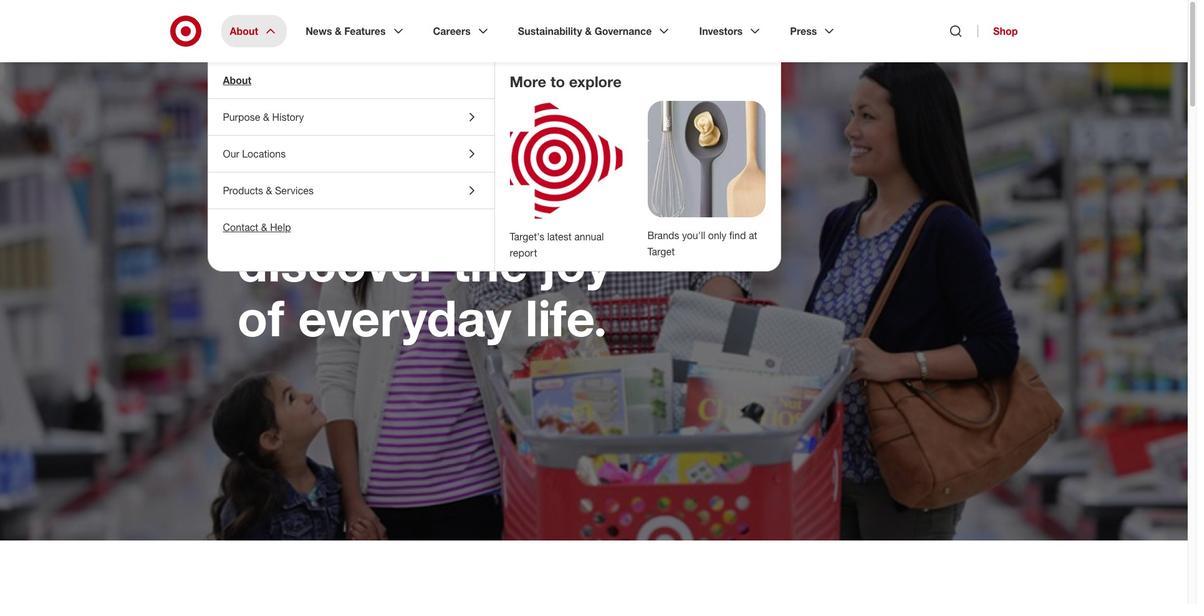 Task type: vqa. For each thing, say whether or not it's contained in the screenshot.
the restricted
no



Task type: locate. For each thing, give the bounding box(es) containing it.
products & services
[[223, 185, 314, 197]]

purpose
[[223, 111, 260, 123]]

1 vertical spatial to
[[504, 123, 551, 184]]

news & features
[[306, 25, 386, 37]]

products & services link
[[208, 173, 494, 209]]

the
[[452, 233, 528, 294]]

report
[[510, 247, 537, 259]]

& for contact
[[261, 221, 267, 234]]

history
[[272, 111, 304, 123]]

& left history in the left of the page
[[263, 111, 269, 123]]

governance
[[595, 25, 652, 37]]

about
[[230, 25, 258, 37], [223, 74, 251, 87], [237, 102, 280, 121]]

to inside site navigation "element"
[[551, 72, 565, 91]]

& left services
[[266, 185, 272, 197]]

& for purpose
[[263, 111, 269, 123]]

shop link
[[978, 25, 1018, 37]]

about we're here to help all families discover the joy of everyday life.
[[237, 102, 612, 349]]

1 vertical spatial about
[[223, 74, 251, 87]]

annual
[[574, 231, 604, 243]]

latest
[[547, 231, 572, 243]]

news & features link
[[297, 15, 414, 47]]

careers link
[[424, 15, 499, 47]]

more
[[510, 72, 546, 91]]

discover
[[237, 233, 438, 294]]

0 vertical spatial about link
[[221, 15, 287, 47]]

of
[[237, 287, 284, 349]]

help
[[237, 178, 339, 239]]

sustainability
[[518, 25, 582, 37]]

to
[[551, 72, 565, 91], [504, 123, 551, 184]]

& right 'news' on the left top of the page
[[335, 25, 342, 37]]

we're
[[237, 123, 370, 184]]

families
[[421, 178, 605, 239]]

2 vertical spatial about
[[237, 102, 280, 121]]

& left help at the left of page
[[261, 221, 267, 234]]

&
[[335, 25, 342, 37], [585, 25, 592, 37], [263, 111, 269, 123], [266, 185, 272, 197], [261, 221, 267, 234]]

target
[[647, 246, 675, 258]]

here
[[384, 123, 490, 184]]

investors
[[699, 25, 743, 37]]

& left governance
[[585, 25, 592, 37]]

our
[[223, 148, 239, 160]]

find
[[729, 229, 746, 242]]

contact & help link
[[208, 209, 494, 246]]

0 vertical spatial to
[[551, 72, 565, 91]]

& for sustainability
[[585, 25, 592, 37]]

purpose & history
[[223, 111, 304, 123]]

joy
[[542, 233, 612, 294]]

a red and white arrow with bullseye logo image
[[510, 101, 627, 219]]

sustainability & governance
[[518, 25, 652, 37]]

features
[[344, 25, 386, 37]]

brands you'll only find at target
[[647, 229, 757, 258]]

& for products
[[266, 185, 272, 197]]

sustainability & governance link
[[509, 15, 680, 47]]

about link
[[221, 15, 287, 47], [208, 62, 494, 99]]

about inside about we're here to help all families discover the joy of everyday life.
[[237, 102, 280, 121]]



Task type: describe. For each thing, give the bounding box(es) containing it.
brands
[[647, 229, 679, 242]]

products
[[223, 185, 263, 197]]

you'll
[[682, 229, 705, 242]]

to inside about we're here to help all families discover the joy of everyday life.
[[504, 123, 551, 184]]

life.
[[525, 287, 607, 349]]

all
[[353, 178, 407, 239]]

explore
[[569, 72, 622, 91]]

& for news
[[335, 25, 342, 37]]

everyday
[[298, 287, 511, 349]]

target's latest annual report link
[[510, 231, 604, 259]]

our locations link
[[208, 136, 494, 172]]

0 vertical spatial about
[[230, 25, 258, 37]]

only
[[708, 229, 727, 242]]

locations
[[242, 148, 286, 160]]

our locations
[[223, 148, 286, 160]]

help
[[270, 221, 291, 234]]

services
[[275, 185, 314, 197]]

brands you'll only find at target link
[[647, 229, 757, 258]]

careers
[[433, 25, 471, 37]]

investors link
[[690, 15, 771, 47]]

more to explore
[[510, 72, 622, 91]]

contact
[[223, 221, 258, 234]]

press link
[[781, 15, 846, 47]]

contact & help
[[223, 221, 291, 234]]

1 vertical spatial about link
[[208, 62, 494, 99]]

target's
[[510, 231, 545, 243]]

news
[[306, 25, 332, 37]]

site navigation element
[[0, 0, 1197, 605]]

overhead photo of a whisk, serving spoon and wooden spoon image
[[647, 101, 765, 218]]

target's latest annual report
[[510, 231, 604, 259]]

purpose & history link
[[208, 99, 494, 135]]

press
[[790, 25, 817, 37]]

at
[[749, 229, 757, 242]]

shop
[[993, 25, 1018, 37]]



